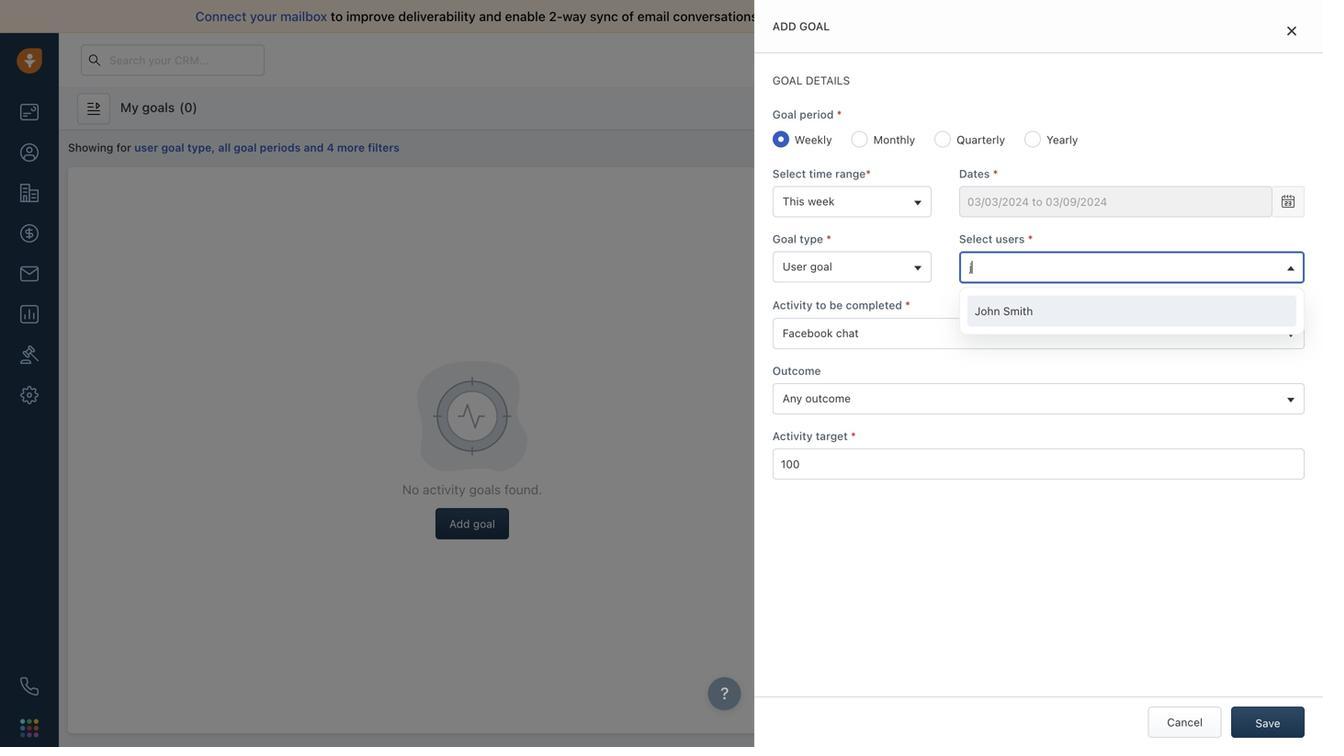 Task type: locate. For each thing, give the bounding box(es) containing it.
0 vertical spatial add goal
[[773, 20, 830, 33]]

1 vertical spatial add
[[450, 518, 470, 530]]

add down no activity goals found.
[[450, 518, 470, 530]]

in
[[904, 54, 913, 66]]

activity target *
[[773, 430, 856, 443]]

settings?
[[1063, 174, 1119, 189]]

1 vertical spatial add goal
[[450, 518, 495, 530]]

activity down configuring
[[964, 198, 1001, 211]]

improve
[[346, 9, 395, 24]]

goal inside button
[[810, 260, 833, 273]]

select
[[773, 167, 806, 180], [960, 233, 993, 245]]

type,
[[187, 141, 215, 154]]

dialog containing add goal
[[754, 0, 1324, 747]]

activity up facebook
[[773, 299, 813, 312]]

save button
[[1232, 707, 1305, 738]]

and left enable
[[479, 9, 502, 24]]

save
[[1256, 717, 1281, 730]]

1 horizontal spatial all
[[809, 9, 823, 24]]

goal
[[773, 108, 797, 121], [773, 233, 797, 245]]

* right period
[[837, 108, 842, 121]]

activity right no
[[423, 482, 466, 497]]

goals up add goal button
[[469, 482, 501, 497]]

of
[[622, 9, 634, 24]]

0 vertical spatial to
[[331, 9, 343, 24]]

email
[[638, 9, 670, 24]]

activity
[[964, 198, 1001, 211], [423, 482, 466, 497]]

filters
[[368, 141, 400, 154]]

your left sales
[[826, 9, 853, 24]]

chat
[[836, 327, 859, 340]]

sync
[[590, 9, 619, 24]]

way
[[563, 9, 587, 24]]

None number field
[[773, 449, 1305, 480]]

conversations.
[[673, 9, 762, 24]]

0 vertical spatial all
[[809, 9, 823, 24]]

0 horizontal spatial goals
[[142, 100, 175, 115]]

add up goal
[[773, 20, 797, 33]]

phone image
[[20, 677, 39, 696]]

add goal button
[[436, 508, 509, 540]]

dates
[[960, 167, 990, 180]]

periods
[[260, 141, 301, 154]]

showing for user goal type, all goal periods and 4 more filters
[[68, 141, 400, 154]]

* right type
[[827, 233, 832, 245]]

plans
[[1029, 53, 1058, 66]]

1 horizontal spatial your
[[826, 9, 853, 24]]

to
[[331, 9, 343, 24], [816, 299, 827, 312]]

add goal up the goal details
[[773, 20, 830, 33]]

2 activity from the top
[[773, 430, 813, 443]]

all right import
[[809, 9, 823, 24]]

0 horizontal spatial to
[[331, 9, 343, 24]]

facebook chat
[[783, 327, 859, 340]]

goal left type
[[773, 233, 797, 245]]

1 vertical spatial goal
[[773, 233, 797, 245]]

1 vertical spatial and
[[304, 141, 324, 154]]

1 vertical spatial activity
[[423, 482, 466, 497]]

explore
[[987, 53, 1026, 66]]

0 horizontal spatial select
[[773, 167, 806, 180]]

to left be
[[816, 299, 827, 312]]

* right dates
[[993, 167, 999, 180]]

time
[[809, 167, 833, 180]]

0 vertical spatial and
[[479, 9, 502, 24]]

john smith
[[975, 305, 1033, 318]]

john smith option
[[968, 296, 1297, 327]]

your left mailbox
[[250, 9, 277, 24]]

activity for activity to be completed *
[[773, 299, 813, 312]]

goal period *
[[773, 108, 842, 121]]

select down what are activity goals? link
[[960, 233, 993, 245]]

0 horizontal spatial add goal
[[450, 518, 495, 530]]

my goals ( 0 )
[[120, 100, 198, 115]]

your
[[250, 9, 277, 24], [826, 9, 853, 24], [1033, 174, 1060, 189]]

help
[[931, 174, 957, 189]]

period
[[800, 108, 834, 121]]

0 horizontal spatial activity
[[423, 482, 466, 497]]

activity inside need help configuring your settings? try these resources: what are activity goals?
[[964, 198, 1001, 211]]

* right target
[[851, 430, 856, 443]]

activity to be completed *
[[773, 299, 911, 312]]

goals
[[142, 100, 175, 115], [469, 482, 501, 497]]

0 vertical spatial activity
[[773, 299, 813, 312]]

add inside button
[[450, 518, 470, 530]]

found.
[[505, 482, 542, 497]]

john
[[975, 305, 1001, 318]]

0 vertical spatial goal
[[773, 108, 797, 121]]

weekly
[[795, 133, 832, 146]]

users
[[996, 233, 1025, 245]]

import all your sales data link
[[765, 9, 921, 24]]

goal details
[[773, 74, 850, 87]]

add goal
[[773, 20, 830, 33], [450, 518, 495, 530]]

cancel
[[1168, 716, 1203, 729]]

to right mailbox
[[331, 9, 343, 24]]

1 horizontal spatial and
[[479, 9, 502, 24]]

your inside need help configuring your settings? try these resources: what are activity goals?
[[1033, 174, 1060, 189]]

phone element
[[11, 668, 48, 705]]

connect your mailbox link
[[195, 9, 331, 24]]

1 horizontal spatial activity
[[964, 198, 1001, 211]]

1 goal from the top
[[773, 108, 797, 121]]

1 vertical spatial all
[[218, 141, 231, 154]]

1 vertical spatial select
[[960, 233, 993, 245]]

close image
[[1288, 26, 1297, 36]]

1 vertical spatial to
[[816, 299, 827, 312]]

1 horizontal spatial goals
[[469, 482, 501, 497]]

all right type, in the left of the page
[[218, 141, 231, 154]]

select up this
[[773, 167, 806, 180]]

and
[[479, 9, 502, 24], [304, 141, 324, 154]]

0 horizontal spatial add
[[450, 518, 470, 530]]

and left "4"
[[304, 141, 324, 154]]

goal for goal period
[[773, 108, 797, 121]]

ends
[[878, 54, 901, 66]]

2 goal from the top
[[773, 233, 797, 245]]

2 horizontal spatial your
[[1033, 174, 1060, 189]]

1 horizontal spatial add
[[773, 20, 797, 33]]

user goal type, all goal periods and 4 more filters link
[[134, 141, 400, 154]]

1 vertical spatial goals
[[469, 482, 501, 497]]

need
[[895, 174, 927, 189]]

1 horizontal spatial select
[[960, 233, 993, 245]]

1 vertical spatial activity
[[773, 430, 813, 443]]

any
[[783, 392, 803, 405]]

explore plans
[[987, 53, 1058, 66]]

0 vertical spatial add
[[773, 20, 797, 33]]

activity down any
[[773, 430, 813, 443]]

goal
[[800, 20, 830, 33], [161, 141, 184, 154], [234, 141, 257, 154], [810, 260, 833, 273], [473, 518, 495, 530]]

be
[[830, 299, 843, 312]]

goals left (
[[142, 100, 175, 115]]

None text field
[[960, 186, 1273, 217]]

goals?
[[1004, 198, 1038, 211]]

outcome
[[806, 392, 851, 405]]

add
[[773, 20, 797, 33], [450, 518, 470, 530]]

range
[[836, 167, 866, 180]]

freshworks switcher image
[[20, 719, 39, 737]]

1 horizontal spatial add goal
[[773, 20, 830, 33]]

user goal button
[[773, 252, 932, 283]]

goal left period
[[773, 108, 797, 121]]

add goal down no activity goals found.
[[450, 518, 495, 530]]

user
[[783, 260, 807, 273]]

0 vertical spatial activity
[[964, 198, 1001, 211]]

activity for activity target *
[[773, 430, 813, 443]]

add inside dialog
[[773, 20, 797, 33]]

your up goals?
[[1033, 174, 1060, 189]]

0 vertical spatial select
[[773, 167, 806, 180]]

* right completed
[[906, 299, 911, 312]]

1 activity from the top
[[773, 299, 813, 312]]

goal inside button
[[473, 518, 495, 530]]

mailbox
[[280, 9, 327, 24]]

deliverability
[[398, 9, 476, 24]]

*
[[837, 108, 842, 121], [866, 167, 871, 180], [993, 167, 999, 180], [827, 233, 832, 245], [1028, 233, 1033, 245], [906, 299, 911, 312], [851, 430, 856, 443]]

dialog
[[754, 0, 1324, 747]]



Task type: describe. For each thing, give the bounding box(es) containing it.
type
[[800, 233, 824, 245]]

1 horizontal spatial to
[[816, 299, 827, 312]]

import
[[765, 9, 806, 24]]

goal
[[773, 74, 803, 87]]

add goal inside dialog
[[773, 20, 830, 33]]

0 horizontal spatial all
[[218, 141, 231, 154]]

details
[[806, 74, 850, 87]]

resources:
[[1182, 174, 1247, 189]]

user goal
[[783, 260, 833, 273]]

goal for goal type
[[773, 233, 797, 245]]

properties image
[[20, 346, 39, 364]]

facebook
[[783, 327, 833, 340]]

none text field inside dialog
[[960, 186, 1273, 217]]

select time range *
[[773, 167, 871, 180]]

select users *
[[960, 233, 1033, 245]]

your
[[831, 54, 853, 66]]

outcome
[[773, 364, 821, 377]]

my
[[120, 100, 139, 115]]

what
[[914, 198, 941, 211]]

this week
[[783, 195, 835, 208]]

john smith list box
[[968, 296, 1297, 327]]

(
[[179, 100, 184, 115]]

Select users search field
[[965, 258, 1281, 277]]

sales
[[856, 9, 888, 24]]

smith
[[1004, 305, 1033, 318]]

any outcome
[[783, 392, 851, 405]]

0 horizontal spatial your
[[250, 9, 277, 24]]

trial
[[856, 54, 875, 66]]

0 vertical spatial goals
[[142, 100, 175, 115]]

facebook chat button
[[773, 318, 1305, 349]]

enable
[[505, 9, 546, 24]]

add goal inside button
[[450, 518, 495, 530]]

yearly
[[1047, 133, 1079, 146]]

* up this week button
[[866, 167, 871, 180]]

dates *
[[960, 167, 999, 180]]

quarterly
[[957, 133, 1006, 146]]

completed
[[846, 299, 903, 312]]

week
[[808, 195, 835, 208]]

no
[[402, 482, 419, 497]]

no activity goals found.
[[402, 482, 542, 497]]

21
[[916, 54, 926, 66]]

goal type *
[[773, 233, 832, 245]]

data
[[891, 9, 918, 24]]

user
[[134, 141, 158, 154]]

)
[[193, 100, 198, 115]]

target
[[816, 430, 848, 443]]

Search your CRM... text field
[[81, 45, 265, 76]]

these
[[1145, 174, 1179, 189]]

select for select time range
[[773, 167, 806, 180]]

this week button
[[773, 186, 932, 217]]

more
[[337, 141, 365, 154]]

any outcome button
[[773, 383, 1305, 415]]

configuring
[[960, 174, 1030, 189]]

for
[[116, 141, 131, 154]]

* right 'users'
[[1028, 233, 1033, 245]]

0 horizontal spatial and
[[304, 141, 324, 154]]

are
[[944, 198, 960, 211]]

showing
[[68, 141, 113, 154]]

monthly
[[874, 133, 916, 146]]

what are activity goals? link
[[914, 198, 1038, 211]]

none number field inside dialog
[[773, 449, 1305, 480]]

try
[[1122, 174, 1142, 189]]

2-
[[549, 9, 563, 24]]

days
[[929, 54, 952, 66]]

connect your mailbox to improve deliverability and enable 2-way sync of email conversations. import all your sales data
[[195, 9, 918, 24]]

this
[[783, 195, 805, 208]]

0
[[184, 100, 193, 115]]

select for select users
[[960, 233, 993, 245]]

cancel button
[[1149, 707, 1222, 738]]

explore plans link
[[977, 49, 1068, 71]]

4
[[327, 141, 334, 154]]

your trial ends in 21 days
[[831, 54, 952, 66]]

connect
[[195, 9, 247, 24]]



Task type: vqa. For each thing, say whether or not it's contained in the screenshot.
Goal to the bottom
yes



